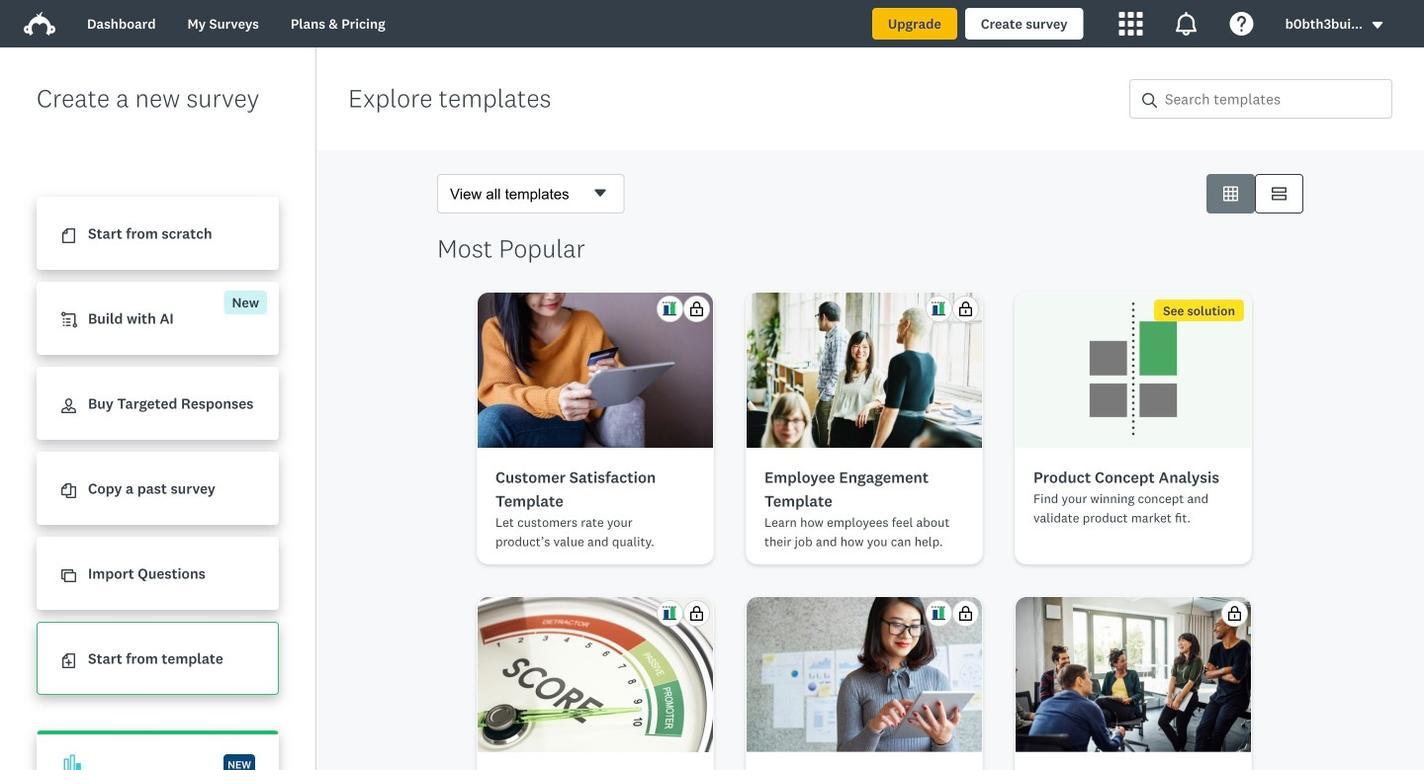 Task type: vqa. For each thing, say whether or not it's contained in the screenshot.
1st Products Icon from the right
no



Task type: describe. For each thing, give the bounding box(es) containing it.
help icon image
[[1230, 12, 1254, 36]]

software and app customer feedback with nps® image
[[747, 597, 982, 753]]

2 brand logo image from the top
[[24, 12, 55, 36]]

lock image for net promoter® score (nps) template image
[[689, 606, 704, 621]]

1 brand logo image from the top
[[24, 8, 55, 40]]

lock image for customer satisfaction template image
[[689, 302, 704, 316]]

document image
[[61, 229, 76, 244]]

customer satisfaction template image
[[478, 293, 713, 448]]

clone image
[[61, 569, 76, 584]]

grid image
[[1223, 186, 1238, 201]]



Task type: locate. For each thing, give the bounding box(es) containing it.
lock image for the employee engagement template image
[[958, 302, 973, 316]]

documentplus image
[[61, 654, 76, 669]]

surveymonkey-paradigm belonging and inclusion template image
[[1016, 597, 1251, 753]]

documentclone image
[[61, 484, 76, 499]]

notification center icon image
[[1174, 12, 1198, 36]]

product concept analysis image
[[1016, 293, 1251, 448]]

employee engagement template image
[[747, 293, 982, 448]]

net promoter® score (nps) template image
[[478, 597, 713, 753]]

lock image
[[689, 302, 704, 316], [958, 302, 973, 316], [689, 606, 704, 621], [958, 606, 973, 621], [1227, 606, 1242, 621]]

dropdown arrow icon image
[[1371, 18, 1385, 32], [1372, 22, 1383, 29]]

Search templates field
[[1157, 80, 1391, 118]]

textboxmultiple image
[[1272, 186, 1287, 201]]

lock image for software and app customer feedback with nps® "image"
[[958, 606, 973, 621]]

brand logo image
[[24, 8, 55, 40], [24, 12, 55, 36]]

user image
[[61, 399, 76, 414]]

products icon image
[[1119, 12, 1143, 36], [1119, 12, 1143, 36]]

search image
[[1142, 93, 1157, 108]]



